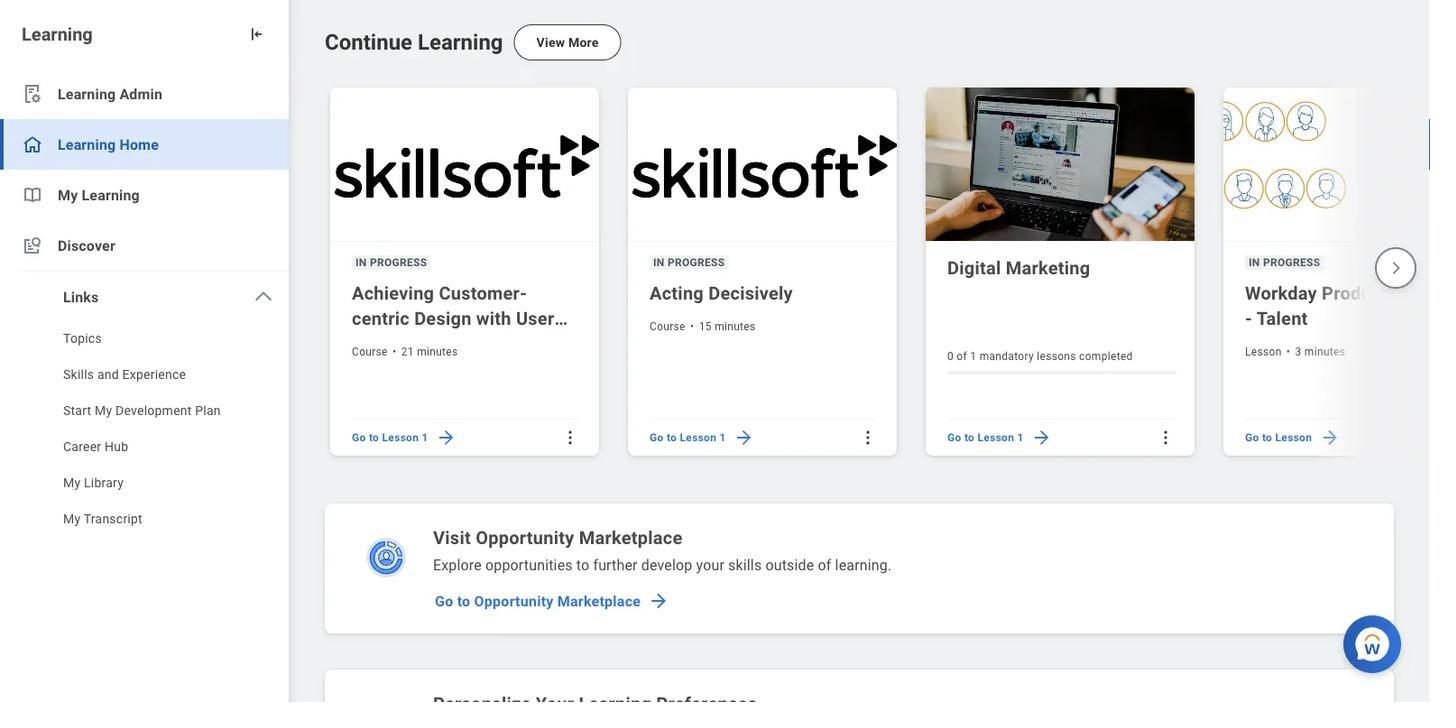 Task type: vqa. For each thing, say whether or not it's contained in the screenshot.
caret down small image
no



Task type: describe. For each thing, give the bounding box(es) containing it.
3 go to lesson 1 from the left
[[948, 431, 1024, 444]]

visit opportunity marketplace explore opportunities to further develop your skills outside of learning.
[[433, 527, 892, 574]]

achieving customer-centric design with user personas image
[[330, 88, 603, 242]]

personas
[[352, 333, 430, 354]]

21
[[401, 345, 414, 358]]

learning for learning
[[22, 23, 93, 45]]

topics link
[[0, 322, 289, 358]]

minutes for customer-
[[417, 345, 458, 358]]

explore
[[433, 556, 482, 574]]

design
[[414, 308, 472, 329]]

view more
[[537, 35, 599, 50]]

learning for learning admin
[[58, 85, 116, 102]]

chevron up image
[[253, 286, 274, 308]]

learning admin link
[[0, 69, 289, 119]]

skills and experience link
[[0, 358, 289, 394]]

hub
[[105, 439, 128, 454]]

my learning
[[58, 186, 140, 204]]

list containing digital marketing
[[325, 82, 1431, 460]]

and
[[97, 367, 119, 382]]

in for workday product over
[[1249, 256, 1261, 269]]

course for acting decisively
[[650, 320, 686, 332]]

experience
[[122, 367, 186, 382]]

of inside list
[[957, 350, 968, 363]]

3
[[1296, 345, 1302, 358]]

related actions vertical image for digital marketing image
[[1157, 429, 1175, 447]]

my learning link
[[0, 170, 289, 220]]

in for acting decisively
[[653, 256, 665, 269]]

1 for acting decisively image
[[720, 431, 726, 444]]

admin
[[120, 85, 163, 102]]

user
[[516, 308, 555, 329]]

over
[[1392, 282, 1431, 304]]

in progress for achieving
[[356, 256, 427, 269]]

arrow right image inside go to opportunity marketplace link
[[648, 590, 670, 612]]

course for achieving customer- centric design with user personas
[[352, 345, 388, 358]]

outside
[[766, 556, 814, 574]]

in progress for workday
[[1249, 256, 1321, 269]]

career hub
[[63, 439, 128, 454]]

21 minutes
[[401, 345, 458, 358]]

transcript
[[84, 511, 143, 526]]

workday product over link
[[1246, 281, 1431, 331]]

product
[[1322, 282, 1388, 304]]

1 for achieving customer-centric design with user personas image on the top left
[[422, 431, 429, 444]]

decisively
[[709, 282, 793, 304]]

career hub link
[[0, 431, 289, 467]]

career
[[63, 439, 101, 454]]

more
[[569, 35, 599, 50]]

mandatory
[[980, 350, 1034, 363]]

0
[[948, 350, 954, 363]]

centric
[[352, 308, 410, 329]]

further
[[593, 556, 638, 574]]

with
[[476, 308, 511, 329]]

progress for acting
[[668, 256, 725, 269]]

lesson for achieving customer-centric design with user personas image on the top left
[[382, 431, 419, 444]]

progress for workday
[[1263, 256, 1321, 269]]

start my development plan link
[[0, 394, 289, 431]]

my inside start my development plan link
[[95, 403, 112, 418]]

your
[[696, 556, 725, 574]]

in progress for acting
[[653, 256, 725, 269]]

my for my library
[[63, 475, 81, 490]]

3 minutes
[[1296, 345, 1346, 358]]

15 minutes
[[699, 320, 756, 332]]

learning admin
[[58, 85, 163, 102]]

learning home
[[58, 136, 159, 153]]

start
[[63, 403, 91, 418]]

my library link
[[0, 467, 289, 503]]

view
[[537, 35, 565, 50]]

learning home link
[[0, 119, 289, 170]]

in for achieving customer- centric design with user personas
[[356, 256, 367, 269]]

achieving customer- centric design with user personas link
[[352, 281, 581, 354]]

skills and experience
[[63, 367, 186, 382]]



Task type: locate. For each thing, give the bounding box(es) containing it.
continue
[[325, 29, 412, 55]]

marketplace down further
[[558, 593, 641, 610]]

2 in from the left
[[653, 256, 665, 269]]

opportunity down opportunities at left
[[474, 593, 554, 610]]

workday product over
[[1246, 282, 1431, 329]]

0 horizontal spatial course
[[352, 345, 388, 358]]

1 horizontal spatial progress
[[668, 256, 725, 269]]

discover
[[58, 237, 115, 254]]

opportunity inside the visit opportunity marketplace explore opportunities to further develop your skills outside of learning.
[[476, 527, 574, 548]]

1 in progress from the left
[[356, 256, 427, 269]]

marketplace up further
[[579, 527, 683, 548]]

in up 'acting'
[[653, 256, 665, 269]]

go for achieving customer-centric design with user personas image on the top left
[[352, 431, 366, 444]]

go to opportunity marketplace
[[435, 593, 641, 610]]

1 go to lesson 1 from the left
[[352, 431, 429, 444]]

2 horizontal spatial go to lesson 1
[[948, 431, 1024, 444]]

my transcript link
[[0, 503, 289, 539]]

marketplace inside the visit opportunity marketplace explore opportunities to further develop your skills outside of learning.
[[579, 527, 683, 548]]

achieving
[[352, 282, 434, 304]]

2 horizontal spatial minutes
[[1305, 345, 1346, 358]]

list
[[0, 69, 289, 539], [325, 82, 1431, 460], [0, 322, 289, 539]]

go
[[352, 431, 366, 444], [650, 431, 664, 444], [948, 431, 962, 444], [1246, 431, 1260, 444], [435, 593, 453, 610]]

list containing learning admin
[[0, 69, 289, 539]]

15
[[699, 320, 712, 332]]

3 in progress from the left
[[1249, 256, 1321, 269]]

completed
[[1080, 350, 1133, 363]]

in progress up 'acting'
[[653, 256, 725, 269]]

0 horizontal spatial progress
[[370, 256, 427, 269]]

my right start
[[95, 403, 112, 418]]

topics
[[63, 331, 102, 346]]

chevron right image
[[1388, 260, 1404, 276]]

acting
[[650, 282, 704, 304]]

1 horizontal spatial related actions vertical image
[[1157, 429, 1175, 447]]

to inside go to opportunity marketplace link
[[457, 593, 471, 610]]

2 in progress from the left
[[653, 256, 725, 269]]

develop
[[642, 556, 693, 574]]

3 in from the left
[[1249, 256, 1261, 269]]

minutes right 21
[[417, 345, 458, 358]]

lesson for acting decisively image
[[680, 431, 717, 444]]

achieving customer- centric design with user personas
[[352, 282, 555, 354]]

0 horizontal spatial in progress
[[356, 256, 427, 269]]

my inside "my learning" link
[[58, 186, 78, 204]]

arrow right image
[[436, 427, 456, 448]]

of
[[957, 350, 968, 363], [818, 556, 832, 574]]

my transcript
[[63, 511, 143, 526]]

my left library
[[63, 475, 81, 490]]

0 horizontal spatial of
[[818, 556, 832, 574]]

go to lesson 1 for acting decisively
[[650, 431, 726, 444]]

list containing topics
[[0, 322, 289, 539]]

in up workday
[[1249, 256, 1261, 269]]

in
[[356, 256, 367, 269], [653, 256, 665, 269], [1249, 256, 1261, 269]]

progress up achieving
[[370, 256, 427, 269]]

discover link
[[0, 220, 289, 271]]

to
[[369, 431, 379, 444], [667, 431, 677, 444], [965, 431, 975, 444], [1263, 431, 1273, 444], [577, 556, 590, 574], [457, 593, 471, 610]]

go for digital marketing image
[[948, 431, 962, 444]]

2 horizontal spatial in progress
[[1249, 256, 1321, 269]]

minutes right 3
[[1305, 345, 1346, 358]]

start my development plan
[[63, 403, 221, 418]]

links
[[63, 288, 99, 306]]

0 vertical spatial course
[[650, 320, 686, 332]]

minutes right 15
[[715, 320, 756, 332]]

my inside my transcript 'link'
[[63, 511, 81, 526]]

course
[[650, 320, 686, 332], [352, 345, 388, 358]]

my
[[58, 186, 78, 204], [95, 403, 112, 418], [63, 475, 81, 490], [63, 511, 81, 526]]

0 horizontal spatial in
[[356, 256, 367, 269]]

acting decisively link
[[650, 281, 879, 306]]

3 progress from the left
[[1263, 256, 1321, 269]]

in progress
[[356, 256, 427, 269], [653, 256, 725, 269], [1249, 256, 1321, 269]]

0 horizontal spatial go to lesson 1
[[352, 431, 429, 444]]

in progress up workday
[[1249, 256, 1321, 269]]

home image
[[22, 134, 43, 155]]

0 horizontal spatial related actions vertical image
[[561, 429, 579, 447]]

digital
[[948, 257, 1001, 278]]

0 horizontal spatial minutes
[[417, 345, 458, 358]]

of inside the visit opportunity marketplace explore opportunities to further develop your skills outside of learning.
[[818, 556, 832, 574]]

lesson
[[1246, 345, 1282, 358], [382, 431, 419, 444], [680, 431, 717, 444], [978, 431, 1015, 444], [1276, 431, 1313, 444]]

go to lesson 1
[[352, 431, 429, 444], [650, 431, 726, 444], [948, 431, 1024, 444]]

learning
[[22, 23, 93, 45], [418, 29, 503, 55], [58, 85, 116, 102], [58, 136, 116, 153], [82, 186, 140, 204]]

report parameter image
[[22, 83, 43, 105]]

digital marketing
[[948, 257, 1091, 278]]

1 vertical spatial opportunity
[[474, 593, 554, 610]]

marketplace
[[579, 527, 683, 548], [558, 593, 641, 610]]

1 horizontal spatial go to lesson 1
[[650, 431, 726, 444]]

workday product overview - talent image
[[1224, 88, 1431, 242]]

course down centric
[[352, 345, 388, 358]]

skills
[[63, 367, 94, 382]]

lessons
[[1037, 350, 1077, 363]]

go to lesson 1 for achieving customer- centric design with user personas
[[352, 431, 429, 444]]

my for my transcript
[[63, 511, 81, 526]]

plan
[[195, 403, 221, 418]]

arrow right image
[[734, 427, 754, 448], [1031, 427, 1052, 448], [1320, 427, 1341, 448], [648, 590, 670, 612]]

go for acting decisively image
[[650, 431, 664, 444]]

2 progress from the left
[[668, 256, 725, 269]]

0 vertical spatial marketplace
[[579, 527, 683, 548]]

1 horizontal spatial in
[[653, 256, 665, 269]]

acting decisively image
[[628, 88, 901, 242]]

opportunity up opportunities at left
[[476, 527, 574, 548]]

digital marketing image
[[926, 88, 1199, 242]]

1 progress from the left
[[370, 256, 427, 269]]

minutes for decisively
[[715, 320, 756, 332]]

1
[[970, 350, 977, 363], [422, 431, 429, 444], [720, 431, 726, 444], [1018, 431, 1024, 444]]

2 horizontal spatial in
[[1249, 256, 1261, 269]]

visit
[[433, 527, 471, 548]]

1 vertical spatial marketplace
[[558, 593, 641, 610]]

library
[[84, 475, 124, 490]]

of right 0
[[957, 350, 968, 363]]

of right outside
[[818, 556, 832, 574]]

0 of 1 mandatory lessons completed
[[948, 350, 1133, 363]]

in progress up achieving
[[356, 256, 427, 269]]

home
[[120, 136, 159, 153]]

to inside the visit opportunity marketplace explore opportunities to further develop your skills outside of learning.
[[577, 556, 590, 574]]

digital marketing link
[[948, 255, 1177, 281]]

learning for learning home
[[58, 136, 116, 153]]

customer-
[[439, 282, 527, 304]]

1 in from the left
[[356, 256, 367, 269]]

progress
[[370, 256, 427, 269], [668, 256, 725, 269], [1263, 256, 1321, 269]]

minutes
[[715, 320, 756, 332], [417, 345, 458, 358], [1305, 345, 1346, 358]]

my left the transcript
[[63, 511, 81, 526]]

workday
[[1246, 282, 1318, 304]]

progress for achieving
[[370, 256, 427, 269]]

1 horizontal spatial in progress
[[653, 256, 725, 269]]

acting decisively
[[650, 282, 793, 304]]

transformation import image
[[247, 25, 265, 43]]

opportunities
[[486, 556, 573, 574]]

view more button
[[514, 24, 622, 60]]

1 horizontal spatial of
[[957, 350, 968, 363]]

1 vertical spatial course
[[352, 345, 388, 358]]

2 horizontal spatial progress
[[1263, 256, 1321, 269]]

1 for digital marketing image
[[1018, 431, 1024, 444]]

opportunity
[[476, 527, 574, 548], [474, 593, 554, 610]]

skills
[[728, 556, 762, 574]]

1 vertical spatial of
[[818, 556, 832, 574]]

my inside my library link
[[63, 475, 81, 490]]

learning.
[[835, 556, 892, 574]]

course down 'acting'
[[650, 320, 686, 332]]

my right the book open image
[[58, 186, 78, 204]]

progress up 'acting'
[[668, 256, 725, 269]]

continue learning
[[325, 29, 503, 55]]

go to lesson
[[1246, 431, 1313, 444]]

lesson for digital marketing image
[[978, 431, 1015, 444]]

links button
[[0, 272, 289, 322]]

1 related actions vertical image from the left
[[561, 429, 579, 447]]

book open image
[[22, 184, 43, 206]]

2 related actions vertical image from the left
[[1157, 429, 1175, 447]]

related actions vertical image
[[561, 429, 579, 447], [1157, 429, 1175, 447]]

go to opportunity marketplace link
[[428, 583, 673, 619]]

0 vertical spatial opportunity
[[476, 527, 574, 548]]

0 vertical spatial of
[[957, 350, 968, 363]]

1 horizontal spatial minutes
[[715, 320, 756, 332]]

progress up workday
[[1263, 256, 1321, 269]]

related actions vertical image for achieving customer-centric design with user personas image on the top left
[[561, 429, 579, 447]]

2 go to lesson 1 from the left
[[650, 431, 726, 444]]

my for my learning
[[58, 186, 78, 204]]

minutes for product
[[1305, 345, 1346, 358]]

in up achieving
[[356, 256, 367, 269]]

my library
[[63, 475, 124, 490]]

development
[[116, 403, 192, 418]]

1 horizontal spatial course
[[650, 320, 686, 332]]

marketing
[[1006, 257, 1091, 278]]

related actions vertical image
[[859, 429, 877, 447]]



